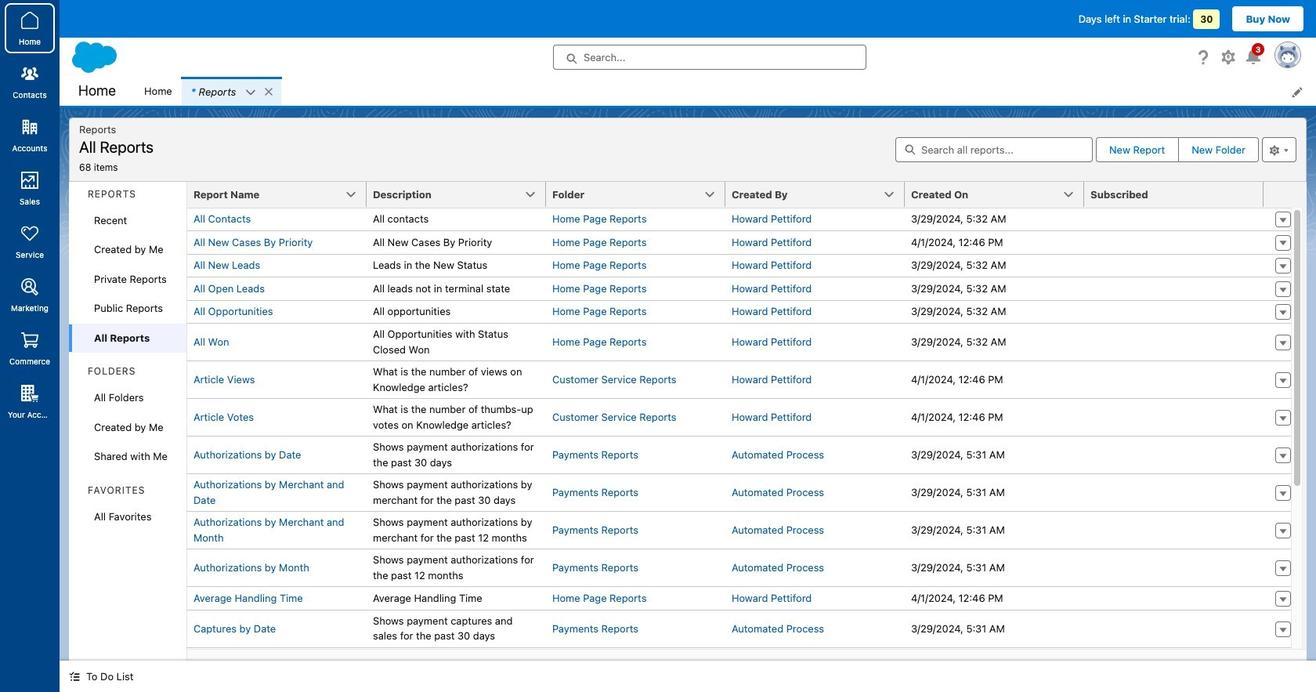 Task type: describe. For each thing, give the bounding box(es) containing it.
report name column header
[[187, 181, 376, 208]]

created by column header
[[726, 181, 915, 208]]

subscribed column header
[[1085, 181, 1274, 208]]

all reports grid
[[187, 181, 1303, 692]]

1 horizontal spatial text default image
[[264, 86, 275, 97]]

text default image
[[69, 671, 80, 682]]

actions column header
[[1264, 181, 1303, 208]]



Task type: locate. For each thing, give the bounding box(es) containing it.
0 horizontal spatial text default image
[[246, 87, 257, 98]]

cell
[[1085, 230, 1264, 254], [1085, 254, 1264, 277], [1085, 277, 1264, 300], [1085, 300, 1264, 323], [1085, 323, 1264, 361], [1085, 361, 1264, 398], [1085, 398, 1264, 436], [1085, 436, 1264, 474], [1085, 474, 1264, 511], [1085, 511, 1264, 549], [1085, 549, 1264, 587], [1085, 587, 1264, 610], [1085, 610, 1264, 647], [367, 647, 546, 692], [546, 647, 726, 692], [726, 647, 905, 692], [905, 647, 1085, 692], [1085, 647, 1264, 692], [1264, 647, 1303, 692]]

created on column header
[[905, 181, 1094, 208]]

folder column header
[[546, 181, 735, 208]]

Search all reports... text field
[[896, 137, 1093, 162]]

list
[[135, 77, 1317, 106]]

actions image
[[1264, 181, 1303, 207]]

text default image
[[264, 86, 275, 97], [246, 87, 257, 98]]

description column header
[[367, 181, 556, 208]]

list item
[[182, 77, 282, 106]]



Task type: vqa. For each thing, say whether or not it's contained in the screenshot.
"Owner Alias" 'element'
no



